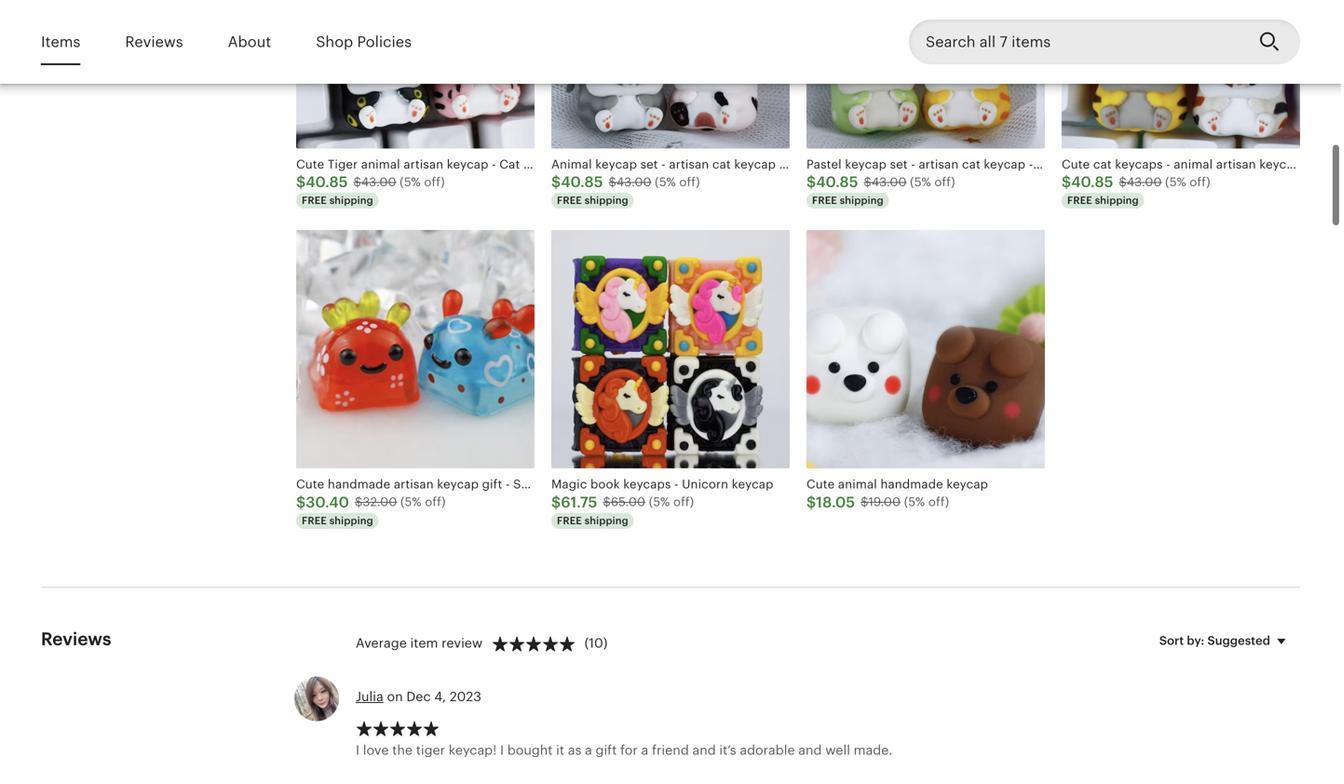 Task type: locate. For each thing, give the bounding box(es) containing it.
magic book keycaps - unicorn keycap $ 61.75 $ 65.00 (5% off) free shipping
[[552, 478, 774, 527]]

1 horizontal spatial keycaps
[[624, 478, 671, 492]]

artisan inside cute tiger animal artisan keycap - cat keycaps - perfect handmade gift $ 40.85 $ 43.00 (5% off) free shipping
[[404, 157, 444, 171]]

1 horizontal spatial reviews
[[125, 33, 183, 50]]

43.00 inside animal keycap set - artisan cat keycap - accessories for mechanical keyboard $ 40.85 $ 43.00 (5% off) free shipping
[[617, 175, 652, 189]]

- right set
[[662, 157, 666, 171]]

handmade inside cute handmade artisan keycap gift - sea snail keycap $ 30.40 $ 32.00 (5% off) free shipping
[[328, 478, 391, 492]]

- left accessories
[[780, 157, 784, 171]]

animal keycap set - artisan cat keycap - accessories for mechanical keyboard $ 40.85 $ 43.00 (5% off) free shipping
[[552, 157, 1006, 206]]

shipping inside cute handmade artisan keycap gift - sea snail keycap $ 30.40 $ 32.00 (5% off) free shipping
[[330, 515, 373, 527]]

free inside cute tiger animal artisan keycap - cat keycaps - perfect handmade gift $ 40.85 $ 43.00 (5% off) free shipping
[[302, 195, 327, 206]]

- left the unicorn
[[675, 478, 679, 492]]

(5% inside magic book keycaps - unicorn keycap $ 61.75 $ 65.00 (5% off) free shipping
[[649, 495, 670, 509]]

off) inside $ 40.85 $ 43.00 (5% off) free shipping
[[935, 175, 956, 189]]

magic book keycaps - unicorn keycap image
[[552, 230, 790, 469]]

3 40.85 from the left
[[816, 174, 859, 191]]

off) inside magic book keycaps - unicorn keycap $ 61.75 $ 65.00 (5% off) free shipping
[[674, 495, 694, 509]]

2 43.00 from the left
[[617, 175, 652, 189]]

(5% inside cute tiger animal artisan keycap - cat keycaps - perfect handmade gift $ 40.85 $ 43.00 (5% off) free shipping
[[400, 175, 421, 189]]

cute inside cute cat keycaps - animal artisan keycap - perfe $ 40.85 $ 43.00 (5% off) free shipping
[[1062, 157, 1090, 171]]

cute inside cute tiger animal artisan keycap - cat keycaps - perfect handmade gift $ 40.85 $ 43.00 (5% off) free shipping
[[296, 157, 325, 171]]

average
[[356, 636, 407, 651]]

-
[[492, 157, 496, 171], [575, 157, 579, 171], [662, 157, 666, 171], [780, 157, 784, 171], [1167, 157, 1171, 171], [1305, 157, 1309, 171], [506, 478, 510, 492], [675, 478, 679, 492]]

julia
[[356, 689, 384, 704]]

animal inside the cute animal handmade keycap $ 18.05 $ 19.00 (5% off)
[[838, 478, 878, 492]]

free
[[302, 195, 327, 206], [557, 195, 582, 206], [812, 195, 838, 206], [1068, 195, 1093, 206], [302, 515, 327, 527], [557, 515, 582, 527]]

free inside cute handmade artisan keycap gift - sea snail keycap $ 30.40 $ 32.00 (5% off) free shipping
[[302, 515, 327, 527]]

artisan
[[404, 157, 444, 171], [669, 157, 709, 171], [1217, 157, 1257, 171], [394, 478, 434, 492]]

animal right tiger
[[361, 157, 400, 171]]

artisan right tiger
[[404, 157, 444, 171]]

animal
[[552, 157, 592, 171]]

perfect
[[582, 157, 625, 171]]

0 horizontal spatial handmade
[[328, 478, 391, 492]]

0 horizontal spatial keycaps
[[524, 157, 571, 171]]

handmade
[[629, 157, 691, 171], [328, 478, 391, 492], [881, 478, 944, 492]]

2 horizontal spatial keycaps
[[1116, 157, 1163, 171]]

1 43.00 from the left
[[361, 175, 397, 189]]

43.00
[[361, 175, 397, 189], [617, 175, 652, 189], [872, 175, 907, 189], [1127, 175, 1162, 189]]

2 horizontal spatial animal
[[1174, 157, 1213, 171]]

gift
[[695, 157, 715, 171], [482, 478, 503, 492]]

average item review
[[356, 636, 483, 651]]

animal inside cute cat keycaps - animal artisan keycap - perfe $ 40.85 $ 43.00 (5% off) free shipping
[[1174, 157, 1213, 171]]

keycap inside cute cat keycaps - animal artisan keycap - perfe $ 40.85 $ 43.00 (5% off) free shipping
[[1260, 157, 1302, 171]]

cat inside animal keycap set - artisan cat keycap - accessories for mechanical keyboard $ 40.85 $ 43.00 (5% off) free shipping
[[713, 157, 731, 171]]

cute animal handmade keycap $ 18.05 $ 19.00 (5% off)
[[807, 478, 989, 511]]

cute handmade artisan keycap gift - sea snail keycap $ 30.40 $ 32.00 (5% off) free shipping
[[296, 478, 611, 527]]

keycaps for (5%
[[624, 478, 671, 492]]

- left cat
[[492, 157, 496, 171]]

keycap
[[447, 157, 489, 171], [596, 157, 637, 171], [735, 157, 776, 171], [1260, 157, 1302, 171], [437, 478, 479, 492], [569, 478, 611, 492], [732, 478, 774, 492], [947, 478, 989, 492]]

artisan right set
[[669, 157, 709, 171]]

free inside $ 40.85 $ 43.00 (5% off) free shipping
[[812, 195, 838, 206]]

1 horizontal spatial cat
[[1094, 157, 1112, 171]]

- left perfect
[[575, 157, 579, 171]]

pastel keycap set - artisan cat keycap - handmade accessories for your kawaii keyboard set up image
[[807, 0, 1045, 148]]

40.85 inside cute tiger animal artisan keycap - cat keycaps - perfect handmade gift $ 40.85 $ 43.00 (5% off) free shipping
[[306, 174, 348, 191]]

gift left the sea
[[482, 478, 503, 492]]

cute inside the cute animal handmade keycap $ 18.05 $ 19.00 (5% off)
[[807, 478, 835, 492]]

$
[[296, 174, 306, 191], [552, 174, 561, 191], [807, 174, 816, 191], [1062, 174, 1072, 191], [354, 175, 361, 189], [609, 175, 617, 189], [864, 175, 872, 189], [1120, 175, 1127, 189], [296, 494, 306, 511], [552, 494, 561, 511], [807, 494, 816, 511], [355, 495, 363, 509], [603, 495, 611, 509], [861, 495, 869, 509]]

(5%
[[400, 175, 421, 189], [655, 175, 676, 189], [910, 175, 932, 189], [1166, 175, 1187, 189], [401, 495, 422, 509], [649, 495, 670, 509], [904, 495, 926, 509]]

about link
[[228, 20, 271, 64]]

- down cute cat keycaps - animal artisan keycap - perfect handmade gift for christmas image
[[1167, 157, 1171, 171]]

sort
[[1160, 634, 1184, 648]]

about
[[228, 33, 271, 50]]

artisan up 32.00
[[394, 478, 434, 492]]

cat
[[713, 157, 731, 171], [1094, 157, 1112, 171]]

3 43.00 from the left
[[872, 175, 907, 189]]

shipping
[[330, 195, 373, 206], [585, 195, 629, 206], [840, 195, 884, 206], [1095, 195, 1139, 206], [330, 515, 373, 527], [585, 515, 629, 527]]

1 vertical spatial gift
[[482, 478, 503, 492]]

0 horizontal spatial cat
[[713, 157, 731, 171]]

shop policies
[[316, 33, 412, 50]]

reviews
[[125, 33, 183, 50], [41, 629, 111, 649]]

animal
[[361, 157, 400, 171], [1174, 157, 1213, 171], [838, 478, 878, 492]]

cute for 43.00
[[1062, 157, 1090, 171]]

free inside cute cat keycaps - animal artisan keycap - perfe $ 40.85 $ 43.00 (5% off) free shipping
[[1068, 195, 1093, 206]]

1 vertical spatial reviews
[[41, 629, 111, 649]]

artisan left perfe
[[1217, 157, 1257, 171]]

2 40.85 from the left
[[561, 174, 603, 191]]

keycaps
[[524, 157, 571, 171], [1116, 157, 1163, 171], [624, 478, 671, 492]]

2023
[[450, 689, 482, 704]]

shipping inside $ 40.85 $ 43.00 (5% off) free shipping
[[840, 195, 884, 206]]

cute inside cute handmade artisan keycap gift - sea snail keycap $ 30.40 $ 32.00 (5% off) free shipping
[[296, 478, 325, 492]]

handmade up 19.00
[[881, 478, 944, 492]]

handmade up 32.00
[[328, 478, 391, 492]]

65.00
[[611, 495, 646, 509]]

0 vertical spatial gift
[[695, 157, 715, 171]]

1 cat from the left
[[713, 157, 731, 171]]

0 horizontal spatial reviews
[[41, 629, 111, 649]]

2 cat from the left
[[1094, 157, 1112, 171]]

keycaps inside cute cat keycaps - animal artisan keycap - perfe $ 40.85 $ 43.00 (5% off) free shipping
[[1116, 157, 1163, 171]]

1 horizontal spatial gift
[[695, 157, 715, 171]]

off) inside the cute animal handmade keycap $ 18.05 $ 19.00 (5% off)
[[929, 495, 950, 509]]

shop policies link
[[316, 20, 412, 64]]

0 horizontal spatial gift
[[482, 478, 503, 492]]

animal down cute cat keycaps - animal artisan keycap - perfect handmade gift for christmas image
[[1174, 157, 1213, 171]]

gift right set
[[695, 157, 715, 171]]

cat inside cute cat keycaps - animal artisan keycap - perfe $ 40.85 $ 43.00 (5% off) free shipping
[[1094, 157, 1112, 171]]

19.00
[[869, 495, 901, 509]]

handmade right perfect
[[629, 157, 691, 171]]

mechanical
[[880, 157, 948, 171]]

shipping inside cute tiger animal artisan keycap - cat keycaps - perfect handmade gift $ 40.85 $ 43.00 (5% off) free shipping
[[330, 195, 373, 206]]

off)
[[424, 175, 445, 189], [680, 175, 700, 189], [935, 175, 956, 189], [1190, 175, 1211, 189], [425, 495, 446, 509], [674, 495, 694, 509], [929, 495, 950, 509]]

tiger
[[328, 157, 358, 171]]

$ 40.85 $ 43.00 (5% off) free shipping
[[807, 174, 956, 206]]

0 horizontal spatial animal
[[361, 157, 400, 171]]

- left the sea
[[506, 478, 510, 492]]

magic
[[552, 478, 587, 492]]

artisan inside cute handmade artisan keycap gift - sea snail keycap $ 30.40 $ 32.00 (5% off) free shipping
[[394, 478, 434, 492]]

1 horizontal spatial animal
[[838, 478, 878, 492]]

free inside magic book keycaps - unicorn keycap $ 61.75 $ 65.00 (5% off) free shipping
[[557, 515, 582, 527]]

1 40.85 from the left
[[306, 174, 348, 191]]

- inside magic book keycaps - unicorn keycap $ 61.75 $ 65.00 (5% off) free shipping
[[675, 478, 679, 492]]

4 40.85 from the left
[[1072, 174, 1114, 191]]

4 43.00 from the left
[[1127, 175, 1162, 189]]

30.40
[[306, 494, 349, 511]]

- inside cute handmade artisan keycap gift - sea snail keycap $ 30.40 $ 32.00 (5% off) free shipping
[[506, 478, 510, 492]]

animal up 18.05
[[838, 478, 878, 492]]

keycaps inside magic book keycaps - unicorn keycap $ 61.75 $ 65.00 (5% off) free shipping
[[624, 478, 671, 492]]

cute tiger animal artisan keycap - cat keycaps - perfect handmade gift image
[[296, 0, 535, 148]]

40.85 inside cute cat keycaps - animal artisan keycap - perfe $ 40.85 $ 43.00 (5% off) free shipping
[[1072, 174, 1114, 191]]

40.85
[[306, 174, 348, 191], [561, 174, 603, 191], [816, 174, 859, 191], [1072, 174, 1114, 191]]

43.00 inside cute tiger animal artisan keycap - cat keycaps - perfect handmade gift $ 40.85 $ 43.00 (5% off) free shipping
[[361, 175, 397, 189]]

shipping inside animal keycap set - artisan cat keycap - accessories for mechanical keyboard $ 40.85 $ 43.00 (5% off) free shipping
[[585, 195, 629, 206]]

2 horizontal spatial handmade
[[881, 478, 944, 492]]

handmade inside cute tiger animal artisan keycap - cat keycaps - perfect handmade gift $ 40.85 $ 43.00 (5% off) free shipping
[[629, 157, 691, 171]]

cute
[[296, 157, 325, 171], [1062, 157, 1090, 171], [296, 478, 325, 492], [807, 478, 835, 492]]

1 horizontal spatial handmade
[[629, 157, 691, 171]]

keycap inside magic book keycaps - unicorn keycap $ 61.75 $ 65.00 (5% off) free shipping
[[732, 478, 774, 492]]

artisan inside animal keycap set - artisan cat keycap - accessories for mechanical keyboard $ 40.85 $ 43.00 (5% off) free shipping
[[669, 157, 709, 171]]



Task type: vqa. For each thing, say whether or not it's contained in the screenshot.
animal
yes



Task type: describe. For each thing, give the bounding box(es) containing it.
perfe
[[1313, 157, 1342, 171]]

book
[[591, 478, 620, 492]]

61.75
[[561, 494, 598, 511]]

32.00
[[363, 495, 397, 509]]

reviews link
[[125, 20, 183, 64]]

handmade inside the cute animal handmade keycap $ 18.05 $ 19.00 (5% off)
[[881, 478, 944, 492]]

keycaps inside cute tiger animal artisan keycap - cat keycaps - perfect handmade gift $ 40.85 $ 43.00 (5% off) free shipping
[[524, 157, 571, 171]]

keycap inside cute tiger animal artisan keycap - cat keycaps - perfect handmade gift $ 40.85 $ 43.00 (5% off) free shipping
[[447, 157, 489, 171]]

accessories
[[787, 157, 857, 171]]

free inside animal keycap set - artisan cat keycap - accessories for mechanical keyboard $ 40.85 $ 43.00 (5% off) free shipping
[[557, 195, 582, 206]]

sort by: suggested button
[[1146, 621, 1307, 661]]

suggested
[[1208, 634, 1271, 648]]

artisan inside cute cat keycaps - animal artisan keycap - perfe $ 40.85 $ 43.00 (5% off) free shipping
[[1217, 157, 1257, 171]]

animal keycap set - artisan cat keycap - accessories for mechanical keyboard image
[[552, 0, 790, 148]]

cute handmade artisan keycap gift - sea snail keycap image
[[296, 230, 535, 469]]

43.00 inside $ 40.85 $ 43.00 (5% off) free shipping
[[872, 175, 907, 189]]

shop
[[316, 33, 353, 50]]

on
[[387, 689, 403, 704]]

0 vertical spatial reviews
[[125, 33, 183, 50]]

shipping inside magic book keycaps - unicorn keycap $ 61.75 $ 65.00 (5% off) free shipping
[[585, 515, 629, 527]]

snail
[[539, 478, 566, 492]]

cute cat keycaps - animal artisan keycap - perfect handmade gift for christmas image
[[1062, 0, 1301, 148]]

Search all 7 items text field
[[909, 20, 1245, 64]]

cute cat keycaps - animal artisan keycap - perfe $ 40.85 $ 43.00 (5% off) free shipping
[[1062, 157, 1342, 206]]

dec
[[407, 689, 431, 704]]

18.05
[[816, 494, 855, 511]]

40.85 inside $ 40.85 $ 43.00 (5% off) free shipping
[[816, 174, 859, 191]]

julia link
[[356, 689, 384, 704]]

item
[[410, 636, 438, 651]]

cat
[[500, 157, 520, 171]]

review
[[442, 636, 483, 651]]

40.85 inside animal keycap set - artisan cat keycap - accessories for mechanical keyboard $ 40.85 $ 43.00 (5% off) free shipping
[[561, 174, 603, 191]]

(10)
[[585, 636, 608, 651]]

(5% inside cute handmade artisan keycap gift - sea snail keycap $ 30.40 $ 32.00 (5% off) free shipping
[[401, 495, 422, 509]]

off) inside cute handmade artisan keycap gift - sea snail keycap $ 30.40 $ 32.00 (5% off) free shipping
[[425, 495, 446, 509]]

julia on dec 4, 2023
[[356, 689, 482, 704]]

cute for 32.00
[[296, 478, 325, 492]]

cute for $
[[296, 157, 325, 171]]

gift inside cute tiger animal artisan keycap - cat keycaps - perfect handmade gift $ 40.85 $ 43.00 (5% off) free shipping
[[695, 157, 715, 171]]

sort by: suggested
[[1160, 634, 1271, 648]]

- left perfe
[[1305, 157, 1309, 171]]

unicorn
[[682, 478, 729, 492]]

keyboard
[[951, 157, 1006, 171]]

cute animal handmade keycap image
[[807, 230, 1045, 469]]

keycap inside the cute animal handmade keycap $ 18.05 $ 19.00 (5% off)
[[947, 478, 989, 492]]

cute tiger animal artisan keycap - cat keycaps - perfect handmade gift $ 40.85 $ 43.00 (5% off) free shipping
[[296, 157, 715, 206]]

(5% inside cute cat keycaps - animal artisan keycap - perfe $ 40.85 $ 43.00 (5% off) free shipping
[[1166, 175, 1187, 189]]

set
[[641, 157, 658, 171]]

sea
[[513, 478, 535, 492]]

(5% inside the cute animal handmade keycap $ 18.05 $ 19.00 (5% off)
[[904, 495, 926, 509]]

items link
[[41, 20, 81, 64]]

policies
[[357, 33, 412, 50]]

off) inside cute cat keycaps - animal artisan keycap - perfe $ 40.85 $ 43.00 (5% off) free shipping
[[1190, 175, 1211, 189]]

animal inside cute tiger animal artisan keycap - cat keycaps - perfect handmade gift $ 40.85 $ 43.00 (5% off) free shipping
[[361, 157, 400, 171]]

(5% inside animal keycap set - artisan cat keycap - accessories for mechanical keyboard $ 40.85 $ 43.00 (5% off) free shipping
[[655, 175, 676, 189]]

off) inside animal keycap set - artisan cat keycap - accessories for mechanical keyboard $ 40.85 $ 43.00 (5% off) free shipping
[[680, 175, 700, 189]]

4,
[[434, 689, 446, 704]]

(5% inside $ 40.85 $ 43.00 (5% off) free shipping
[[910, 175, 932, 189]]

for
[[860, 157, 877, 171]]

by:
[[1187, 634, 1205, 648]]

43.00 inside cute cat keycaps - animal artisan keycap - perfe $ 40.85 $ 43.00 (5% off) free shipping
[[1127, 175, 1162, 189]]

keycaps for 40.85
[[1116, 157, 1163, 171]]

off) inside cute tiger animal artisan keycap - cat keycaps - perfect handmade gift $ 40.85 $ 43.00 (5% off) free shipping
[[424, 175, 445, 189]]

gift inside cute handmade artisan keycap gift - sea snail keycap $ 30.40 $ 32.00 (5% off) free shipping
[[482, 478, 503, 492]]

items
[[41, 33, 81, 50]]

shipping inside cute cat keycaps - animal artisan keycap - perfe $ 40.85 $ 43.00 (5% off) free shipping
[[1095, 195, 1139, 206]]



